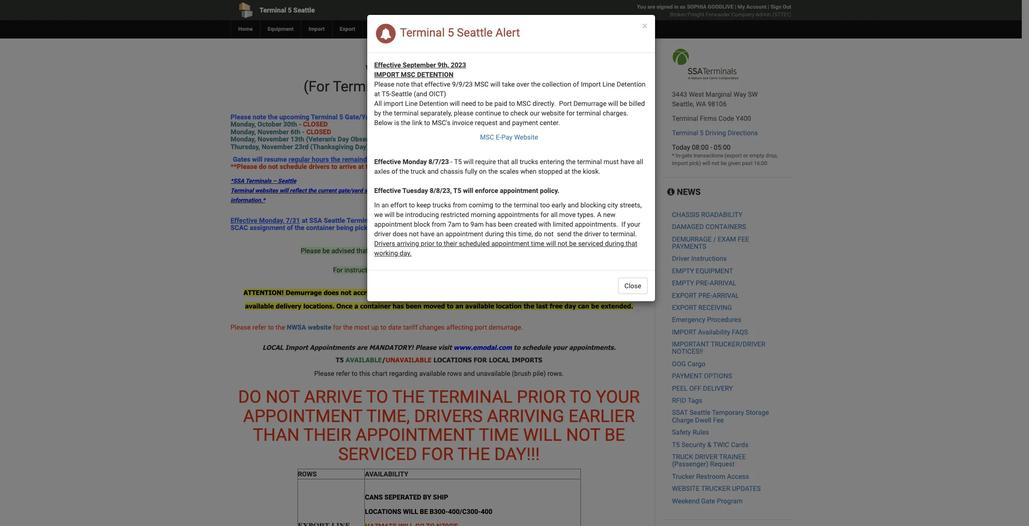 Task type: vqa. For each thing, say whether or not it's contained in the screenshot.
not in the ATTENTION! Demurrage does not accrue until containers are moved into deliverable locations. Please see chart below for available delivery locations. Once a container has been moved to an available location the last free day can be extended.
yes



Task type: describe. For each thing, give the bounding box(es) containing it.
0 vertical spatial line
[[602, 80, 615, 88]]

can
[[578, 302, 589, 310]]

1 horizontal spatial the
[[458, 444, 490, 464]]

on inside - t5 will require that all trucks entering the terminal must have all axles of the truck and chassis fully on the scales when stopped at the kiosk.
[[479, 168, 487, 175]]

terminal 5 seattle image
[[672, 48, 739, 80]]

× button
[[642, 20, 648, 32]]

west
[[689, 90, 704, 98]]

for inside attention! demurrage does not accrue until containers are moved into deliverable locations. please see chart below for available delivery locations. once a container has been moved to an available location the last free day can be extended.
[[625, 289, 635, 297]]

driver instructions link
[[672, 255, 727, 263]]

the right is
[[401, 119, 410, 127]]

(passenger)
[[672, 460, 708, 468]]

the up appointments
[[503, 201, 512, 209]]

1 vertical spatial arrival
[[713, 291, 739, 299]]

note inside please note the upcoming terminal 5 gate/yard schedule. monday, october 30th - closed monday, november 6th - closed monday, november 13th (veteran's day observed) - thursday, november 23rd (thanksgiving day) -
[[253, 113, 266, 121]]

invoice
[[452, 119, 473, 127]]

an inside attention! demurrage does not accrue until containers are moved into deliverable locations. please see chart below for available delivery locations. once a container has been moved to an available location the last free day can be extended.
[[455, 302, 463, 310]]

unless
[[422, 155, 442, 163]]

at left 8:00
[[472, 163, 478, 171]]

terminal inside in an effort to keep trucks from comimg to the terminal too early and blocking city streets, we will be introducing restricted morning appointments for all move types. a new appointment block from 7am to 9am has been created with limited appointments.  if your driver does not have an appointment during this time, do not  send the driver to terminal. drivers arriving prior to their scheduled appointment time will not be serviced during that working day.
[[514, 201, 538, 209]]

comimg
[[469, 201, 493, 209]]

as inside "you are signed in as sophia goodlive | my account | sign out broker/freight forwarder company admin (57721)"
[[680, 4, 686, 10]]

0 horizontal spatial msc
[[401, 71, 415, 78]]

have inside - t5 will require that all trucks entering the terminal must have all axles of the truck and chassis fully on the scales when stopped at the kiosk.
[[621, 158, 635, 166]]

will left the take
[[490, 80, 500, 88]]

procedures
[[707, 316, 741, 324]]

mandatory!
[[369, 344, 413, 351]]

- right 30th
[[299, 121, 301, 128]]

time
[[531, 240, 544, 247]]

2 driver from the left
[[584, 230, 601, 238]]

below
[[604, 289, 624, 297]]

1 vertical spatial most
[[354, 323, 370, 331]]

6th
[[290, 128, 300, 136]]

be down guidelines
[[462, 247, 469, 255]]

the right send
[[573, 230, 583, 238]]

0 horizontal spatial be
[[420, 508, 428, 516]]

0 horizontal spatial link
[[416, 224, 429, 231]]

seattle inside at ssa seattle terminals all trucks must have their license plate and rfid tag properly paired in emodal to the scac assignment of the container being picked up.
[[324, 216, 345, 224]]

2 horizontal spatial all
[[636, 158, 643, 166]]

terminal inside *ssa terminals – seattle terminal websites will reflect the current gate/yard schedules. please do not rely on information from outside parties as they may not reflect the most up to date information.*
[[231, 187, 254, 194]]

extended.
[[601, 302, 633, 310]]

rfid inside chassis roadability damaged containers demurrage / exam fee payments driver instructions empty equipment empty pre-arrival export pre-arrival export receiving emergency procedures import availability faqs important trucker/driver notices!! oog cargo payment options peel off delivery rfid tags ssat seattle temporary storage charge dwell fee safety rules t5 security & twic cards truck driver trainee (passenger) request trucker restroom access website trucker updates weekend gate program
[[672, 397, 686, 404]]

1 horizontal spatial msc
[[474, 80, 489, 88]]

emergency
[[672, 316, 705, 324]]

0 horizontal spatial up
[[371, 323, 379, 331]]

the down require on the top left of page
[[488, 168, 498, 175]]

their
[[303, 425, 351, 445]]

scales
[[499, 168, 519, 175]]

be inside attention! demurrage does not accrue until containers are moved into deliverable locations. please see chart below for available delivery locations. once a container has been moved to an available location the last free day can be extended.
[[591, 302, 599, 310]]

0 horizontal spatial all
[[511, 158, 518, 166]]

for inside "effective september 9th, 2023 import msc detention please note that effective 9/9/23 msc will take over the collection of import line detention at t5-seattle (and oict) all import line detention will need to be paid to msc directly.  port demurrage will be billed by the terminal separately, please continue to check our website for terminal charges. below is the link to msc's invoice request and payment center."
[[566, 109, 575, 117]]

have inside at ssa seattle terminals all trucks must have their license plate and rfid tag properly paired in emodal to the scac assignment of the container being picked up.
[[434, 216, 449, 224]]

last
[[536, 302, 548, 310]]

license
[[466, 216, 488, 224]]

effective for effective tuesday 8/8/23, t5 will enforce appointment policy.
[[374, 187, 401, 194]]

gate inside weekend gate guidelines please be advised that beginning june 3, 2023 t5 will be open for a fee based weekend gate. this will not affect container free time. for instructions on participation please refer to the weekend gate link .
[[515, 266, 529, 274]]

not up arriving
[[409, 230, 419, 238]]

does inside attention! demurrage does not accrue until containers are moved into deliverable locations. please see chart below for available delivery locations. once a container has been moved to an available location the last free day can be extended.
[[324, 289, 339, 297]]

payments
[[672, 243, 706, 250]]

1 vertical spatial local
[[489, 356, 510, 364]]

1 reflect from the left
[[290, 187, 307, 194]]

0 vertical spatial arrival
[[710, 279, 737, 287]]

0 horizontal spatial rfid
[[388, 224, 402, 231]]

the down (thanksgiving
[[331, 155, 340, 163]]

effective for effective september 9th, 2023 import msc detention please note that effective 9/9/23 msc will take over the collection of import line detention at t5-seattle (and oict) all import line detention will need to be paid to msc directly.  port demurrage will be billed by the terminal separately, please continue to check our website for terminal charges. below is the link to msc's invoice request and payment center.
[[374, 61, 401, 69]]

will down guidelines
[[450, 247, 460, 255]]

rfid tag link
[[388, 224, 431, 231]]

weekend inside chassis roadability damaged containers demurrage / exam fee payments driver instructions empty equipment empty pre-arrival export pre-arrival export receiving emergency procedures import availability faqs important trucker/driver notices!! oog cargo payment options peel off delivery rfid tags ssat seattle temporary storage charge dwell fee safety rules t5 security & twic cards truck driver trainee (passenger) request trucker restroom access website trucker updates weekend gate program
[[672, 497, 700, 505]]

require
[[475, 158, 496, 166]]

terminal up today
[[672, 129, 698, 137]]

sw
[[748, 90, 758, 98]]

1 horizontal spatial detention
[[617, 80, 646, 88]]

charges.
[[603, 109, 628, 117]]

0 vertical spatial during
[[485, 230, 504, 238]]

schedule inside gates will resume regular hours the remainder of those weeks unless otherwise noted. **please do not schedule drivers to arrive at the terminals prior to gate opening at 8:00 am!**
[[280, 163, 307, 171]]

in
[[374, 201, 380, 209]]

1 vertical spatial website
[[308, 323, 331, 331]]

that inside "effective september 9th, 2023 import msc detention please note that effective 9/9/23 msc will take over the collection of import line detention at t5-seattle (and oict) all import line detention will need to be paid to msc directly.  port demurrage will be billed by the terminal separately, please continue to check our website for terminal charges. below is the link to msc's invoice request and payment center."
[[411, 80, 423, 88]]

a inside weekend gate guidelines please be advised that beginning june 3, 2023 t5 will be open for a fee based weekend gate. this will not affect container free time. for instructions on participation please refer to the weekend gate link .
[[498, 247, 501, 255]]

terminal up september
[[400, 26, 445, 40]]

1 vertical spatial an
[[436, 230, 444, 238]]

/ inside local import appointments are mandatory! please visit www.emodal.com to schedule your appointments. t5 available / unavailable locations for local imports
[[382, 356, 386, 364]]

are inside attention! demurrage does not accrue until containers are moved into deliverable locations. please see chart below for available delivery locations. once a container has been moved to an available location the last free day can be extended.
[[429, 289, 439, 297]]

2 horizontal spatial msc
[[517, 100, 531, 107]]

websites
[[255, 187, 278, 194]]

closed up (veteran's
[[303, 121, 328, 128]]

(export
[[725, 153, 742, 159]]

will left need
[[450, 100, 460, 107]]

access
[[727, 473, 749, 480]]

collection
[[542, 80, 571, 88]]

the inside weekend gate guidelines please be advised that beginning june 3, 2023 t5 will be open for a fee based weekend gate. this will not affect container free time. for instructions on participation please refer to the weekend gate link .
[[475, 266, 484, 274]]

terminal inside please note the upcoming terminal 5 gate/yard schedule. monday, october 30th - closed monday, november 6th - closed monday, november 13th (veteran's day observed) - thursday, november 23rd (thanksgiving day) -
[[311, 113, 338, 121]]

will up charges.
[[608, 100, 618, 107]]

terminal inside - t5 will require that all trucks entering the terminal must have all axles of the truck and chassis fully on the scales when stopped at the kiosk.
[[577, 158, 602, 166]]

be down effort at the top
[[396, 211, 404, 219]]

has inside in an effort to keep trucks from comimg to the terminal too early and blocking city streets, we will be introducing restricted morning appointments for all move types. a new appointment block from 7am to 9am has been created with limited appointments.  if your driver does not have an appointment during this time, do not  send the driver to terminal. drivers arriving prior to their scheduled appointment time will not be serviced during that working day.
[[485, 220, 496, 228]]

to inside welcome to terminal 5 (for terminal map click here, t5 yard map )
[[429, 62, 442, 79]]

scac
[[231, 224, 248, 231]]

are inside "you are signed in as sophia goodlive | my account | sign out broker/freight forwarder company admin (57721)"
[[648, 4, 655, 10]]

seattle inside chassis roadability damaged containers demurrage / exam fee payments driver instructions empty equipment empty pre-arrival export pre-arrival export receiving emergency procedures import availability faqs important trucker/driver notices!! oog cargo payment options peel off delivery rfid tags ssat seattle temporary storage charge dwell fee safety rules t5 security & twic cards truck driver trainee (passenger) request trucker restroom access website trucker updates weekend gate program
[[690, 409, 710, 417]]

at inside "effective september 9th, 2023 import msc detention please note that effective 9/9/23 msc will take over the collection of import line detention at t5-seattle (and oict) all import line detention will need to be paid to msc directly.  port demurrage will be billed by the terminal separately, please continue to check our website for terminal charges. below is the link to msc's invoice request and payment center."
[[374, 90, 380, 98]]

will inside - t5 will require that all trucks entering the terminal must have all axles of the truck and chassis fully on the scales when stopped at the kiosk.
[[464, 158, 474, 166]]

the right over
[[531, 80, 541, 88]]

seattle left alert
[[457, 26, 493, 40]]

effective for effective monday, 7/31
[[231, 216, 257, 224]]

not inside today                                                                                                                                                                                                                                                                                                                                                                                                                                                                                                                                                                                                                                                                                                           08:00 - 05:00 * in-gate transactions (export or empty drop, import pick) will not be given past 16:00
[[712, 160, 719, 167]]

refer for please refer to the nwsa website for the most up to date tariff changes affecting port demurrage.
[[252, 323, 266, 331]]

appointments
[[497, 211, 539, 219]]

for inside local import appointments are mandatory! please visit www.emodal.com to schedule your appointments. t5 available / unavailable locations for local imports
[[474, 356, 487, 364]]

receiving
[[698, 304, 732, 311]]

today
[[672, 143, 690, 151]]

a inside attention! demurrage does not accrue until containers are moved into deliverable locations. please see chart below for available delivery locations. once a container has been moved to an available location the last free day can be extended.
[[354, 302, 358, 310]]

new
[[603, 211, 615, 219]]

www.emodal.com link
[[454, 344, 512, 351]]

earlier
[[569, 406, 635, 426]]

import link
[[301, 20, 332, 39]]

do not arrive to the terminal prior to your appointment time, drivers arriving earlier than their appointment time will not be serviced for the day!!!
[[238, 387, 640, 464]]

the right if
[[633, 216, 643, 224]]

export link
[[332, 20, 363, 39]]

empty equipment link
[[672, 267, 733, 275]]

the left current
[[308, 187, 316, 194]]

payment options link
[[672, 372, 732, 380]]

by
[[423, 493, 431, 501]]

twic
[[713, 441, 729, 448]]

1 horizontal spatial not
[[566, 425, 600, 445]]

1 vertical spatial moved
[[423, 302, 445, 310]]

demurrage inside attention! demurrage does not accrue until containers are moved into deliverable locations. please see chart below for available delivery locations. once a container has been moved to an available location the last free day can be extended.
[[286, 289, 322, 297]]

advised
[[332, 247, 355, 255]]

website
[[672, 485, 700, 492]]

request
[[710, 460, 735, 468]]

center.
[[540, 119, 560, 127]]

1 vertical spatial locations.
[[303, 302, 334, 310]]

1 to from the left
[[366, 387, 388, 407]]

2 empty from the top
[[672, 279, 694, 287]]

as inside *ssa terminals – seattle terminal websites will reflect the current gate/yard schedules. please do not rely on information from outside parties as they may not reflect the most up to date information.*
[[536, 187, 542, 194]]

terminal up is
[[394, 109, 419, 117]]

deliverable
[[479, 289, 515, 297]]

regarding
[[389, 370, 418, 377]]

the up blocking
[[596, 187, 605, 194]]

0 vertical spatial pre-
[[696, 279, 710, 287]]

1 horizontal spatial from
[[453, 201, 467, 209]]

for inside the do not arrive to the terminal prior to your appointment time, drivers arriving earlier than their appointment time will not be serviced for the day!!!
[[421, 444, 454, 464]]

of inside at ssa seattle terminals all trucks must have their license plate and rfid tag properly paired in emodal to the scac assignment of the container being picked up.
[[287, 224, 293, 231]]

once
[[336, 302, 353, 310]]

all inside in an effort to keep trucks from comimg to the terminal too early and blocking city streets, we will be introducing restricted morning appointments for all move types. a new appointment block from 7am to 9am has been created with limited appointments.  if your driver does not have an appointment during this time, do not  send the driver to terminal. drivers arriving prior to their scheduled appointment time will not be serviced during that working day.
[[551, 211, 558, 219]]

that inside in an effort to keep trucks from comimg to the terminal too early and blocking city streets, we will be introducing restricted morning appointments for all move types. a new appointment block from 7am to 9am has been created with limited appointments.  if your driver does not have an appointment during this time, do not  send the driver to terminal. drivers arriving prior to their scheduled appointment time will not be serviced during that working day.
[[626, 240, 637, 247]]

terminals
[[377, 163, 406, 171]]

the left terminals
[[366, 163, 375, 171]]

to inside attention! demurrage does not accrue until containers are moved into deliverable locations. please see chart below for available delivery locations. once a container has been moved to an available location the last free day can be extended.
[[447, 302, 454, 310]]

terminal down "seattle,"
[[672, 115, 698, 122]]

terminal up 9/9/23
[[445, 62, 501, 79]]

import inside "effective september 9th, 2023 import msc detention please note that effective 9/9/23 msc will take over the collection of import line detention at t5-seattle (and oict) all import line detention will need to be paid to msc directly.  port demurrage will be billed by the terminal separately, please continue to check our website for terminal charges. below is the link to msc's invoice request and payment center."
[[374, 71, 399, 78]]

(veteran's
[[306, 135, 336, 143]]

created
[[514, 220, 537, 228]]

please inside *ssa terminals – seattle terminal websites will reflect the current gate/yard schedules. please do not rely on information from outside parties as they may not reflect the most up to date information.*
[[394, 187, 411, 194]]

import inside local import appointments are mandatory! please visit www.emodal.com to schedule your appointments. t5 available / unavailable locations for local imports
[[285, 344, 308, 351]]

to inside local import appointments are mandatory! please visit www.emodal.com to schedule your appointments. t5 available / unavailable locations for local imports
[[514, 344, 520, 351]]

to inside at ssa seattle terminals all trucks must have their license plate and rfid tag properly paired in emodal to the scac assignment of the container being picked up.
[[625, 216, 631, 224]]

observed)
[[351, 135, 382, 143]]

0 vertical spatial an
[[381, 201, 389, 209]]

click
[[424, 78, 454, 95]]

0 horizontal spatial available
[[245, 302, 274, 310]]

close button
[[618, 278, 648, 294]]

0 vertical spatial local
[[262, 344, 283, 351]]

1 horizontal spatial available
[[419, 370, 446, 377]]

2 reflect from the left
[[578, 187, 595, 194]]

effective for effective monday 8/7/23
[[374, 158, 401, 166]]

options
[[704, 372, 732, 380]]

0 vertical spatial moved
[[441, 289, 463, 297]]

1 vertical spatial line
[[405, 100, 418, 107]]

import inside "effective september 9th, 2023 import msc detention please note that effective 9/9/23 msc will take over the collection of import line detention at t5-seattle (and oict) all import line detention will need to be paid to msc directly.  port demurrage will be billed by the terminal separately, please continue to check our website for terminal charges. below is the link to msc's invoice request and payment center."
[[581, 80, 601, 88]]

day
[[565, 302, 576, 310]]

opening
[[446, 163, 470, 171]]

rfid tag link link
[[388, 224, 431, 231]]

0 vertical spatial the
[[392, 387, 425, 407]]

block
[[414, 220, 430, 228]]

be up charges.
[[620, 100, 627, 107]]

not down send
[[558, 240, 567, 247]]

when
[[520, 168, 537, 175]]

please up arrive
[[314, 370, 334, 377]]

request
[[475, 119, 498, 127]]

please inside "effective september 9th, 2023 import msc detention please note that effective 9/9/23 msc will take over the collection of import line detention at t5-seattle (and oict) all import line detention will need to be paid to msc directly.  port demurrage will be billed by the terminal separately, please continue to check our website for terminal charges. below is the link to msc's invoice request and payment center."
[[454, 109, 474, 117]]

please inside weekend gate guidelines please be advised that beginning june 3, 2023 t5 will be open for a fee based weekend gate. this will not affect container free time. for instructions on participation please refer to the weekend gate link .
[[301, 247, 321, 255]]

chassis
[[672, 211, 700, 218]]

enforce
[[475, 187, 498, 194]]

effective
[[425, 80, 450, 88]]

drivers
[[309, 163, 330, 171]]

chassis roadability link
[[672, 211, 743, 218]]

day!!!
[[494, 444, 540, 464]]

t5 inside local import appointments are mandatory! please visit www.emodal.com to schedule your appointments. t5 available / unavailable locations for local imports
[[336, 356, 344, 364]]

will inside *ssa terminals – seattle terminal websites will reflect the current gate/yard schedules. please do not rely on information from outside parties as they may not reflect the most up to date information.*
[[280, 187, 288, 194]]

october
[[258, 121, 282, 128]]

trucks
[[392, 216, 413, 224]]

appointments
[[310, 344, 355, 351]]

- right day)
[[371, 143, 373, 150]]

gates will resume regular hours the remainder of those weeks unless otherwise noted. **please do not schedule drivers to arrive at the terminals prior to gate opening at 8:00 am!**
[[231, 155, 512, 171]]

will down june
[[396, 257, 406, 264]]

container inside attention! demurrage does not accrue until containers are moved into deliverable locations. please see chart below for available delivery locations. once a container has been moved to an available location the last free day can be extended.
[[360, 302, 391, 310]]

the right by
[[383, 109, 392, 117]]

will left enforce
[[463, 187, 473, 194]]

5 for terminal 5 driving directions
[[700, 129, 704, 137]]

note inside "effective september 9th, 2023 import msc detention please note that effective 9/9/23 msc will take over the collection of import line detention at t5-seattle (and oict) all import line detention will need to be paid to msc directly.  port demurrage will be billed by the terminal separately, please continue to check our website for terminal charges. below is the link to msc's invoice request and payment center."
[[396, 80, 409, 88]]

1 | from the left
[[735, 4, 736, 10]]

and right rows
[[464, 370, 475, 377]]

0 horizontal spatial locations
[[365, 508, 401, 516]]

availability
[[698, 328, 730, 336]]

be left advised
[[322, 247, 330, 255]]

the right entering at the right top of page
[[566, 158, 576, 166]]

than
[[253, 425, 299, 445]]

changes
[[419, 323, 445, 331]]

terminal up equipment
[[259, 6, 286, 14]]

2 map from the left
[[544, 78, 573, 95]]

/ inside chassis roadability damaged containers demurrage / exam fee payments driver instructions empty equipment empty pre-arrival export pre-arrival export receiving emergency procedures import availability faqs important trucker/driver notices!! oog cargo payment options peel off delivery rfid tags ssat seattle temporary storage charge dwell fee safety rules t5 security & twic cards truck driver trainee (passenger) request trucker restroom access website trucker updates weekend gate program
[[713, 235, 716, 243]]

refer inside weekend gate guidelines please be advised that beginning june 3, 2023 t5 will be open for a fee based weekend gate. this will not affect container free time. for instructions on participation please refer to the weekend gate link .
[[452, 266, 466, 274]]

will right we
[[385, 211, 395, 219]]

400/c300-
[[448, 508, 481, 516]]

entering
[[540, 158, 564, 166]]

8/7/23
[[429, 158, 449, 166]]

the down effective monday 8/7/23 at the top left
[[399, 168, 409, 175]]

1 horizontal spatial import
[[308, 26, 325, 32]]

.
[[543, 266, 545, 274]]

terminal left charges.
[[576, 109, 601, 117]]

400
[[481, 508, 492, 516]]

t5 inside weekend gate guidelines please be advised that beginning june 3, 2023 t5 will be open for a fee based weekend gate. this will not affect container free time. for instructions on participation please refer to the weekend gate link .
[[441, 247, 448, 255]]

all
[[374, 100, 382, 107]]

restroom
[[696, 473, 725, 480]]

for up appointments
[[333, 323, 341, 331]]

empty
[[749, 153, 764, 159]]

terminal up all
[[333, 78, 389, 95]]

account
[[746, 4, 767, 10]]

1 map from the left
[[392, 78, 421, 95]]

time
[[479, 425, 519, 445]]

schedule inside local import appointments are mandatory! please visit www.emodal.com to schedule your appointments. t5 available / unavailable locations for local imports
[[522, 344, 551, 351]]

seattle inside "effective september 9th, 2023 import msc detention please note that effective 9/9/23 msc will take over the collection of import line detention at t5-seattle (and oict) all import line detention will need to be paid to msc directly.  port demurrage will be billed by the terminal separately, please continue to check our website for terminal charges. below is the link to msc's invoice request and payment center."
[[391, 90, 412, 98]]

3,
[[417, 247, 422, 255]]

and inside in an effort to keep trucks from comimg to the terminal too early and blocking city streets, we will be introducing restricted morning appointments for all move types. a new appointment block from 7am to 9am has been created with limited appointments.  if your driver does not have an appointment during this time, do not  send the driver to terminal. drivers arriving prior to their scheduled appointment time will not be serviced during that working day.
[[568, 201, 579, 209]]

(brush
[[512, 370, 531, 377]]

1 vertical spatial this
[[359, 370, 370, 377]]

import inside "effective september 9th, 2023 import msc detention please note that effective 9/9/23 msc will take over the collection of import line detention at t5-seattle (and oict) all import line detention will need to be paid to msc directly.  port demurrage will be billed by the terminal separately, please continue to check our website for terminal charges. below is the link to msc's invoice request and payment center."
[[384, 100, 403, 107]]

please down "attention!"
[[231, 323, 251, 331]]

rfid inside at ssa seattle terminals all trucks must have their license plate and rfid tag properly paired in emodal to the scac assignment of the container being picked up.
[[519, 216, 533, 224]]

1 driver from the left
[[374, 230, 391, 238]]

rules
[[693, 429, 709, 436]]

will inside today                                                                                                                                                                                                                                                                                                                                                                                                                                                                                                                                                                                                                                                                                                           08:00 - 05:00 * in-gate transactions (export or empty drop, import pick) will not be given past 16:00
[[702, 160, 710, 167]]

trucks inside in an effort to keep trucks from comimg to the terminal too early and blocking city streets, we will be introducing restricted morning appointments for all move types. a new appointment block from 7am to 9am has been created with limited appointments.  if your driver does not have an appointment during this time, do not  send the driver to terminal. drivers arriving prior to their scheduled appointment time will not be serviced during that working day.
[[433, 201, 451, 209]]

will right time
[[546, 240, 556, 247]]

terminals inside at ssa seattle terminals all trucks must have their license plate and rfid tag properly paired in emodal to the scac assignment of the container being picked up.
[[347, 216, 377, 224]]

tag
[[404, 224, 415, 231]]

1 vertical spatial will
[[403, 508, 418, 516]]



Task type: locate. For each thing, give the bounding box(es) containing it.
1 horizontal spatial import
[[672, 160, 688, 167]]

- inside today                                                                                                                                                                                                                                                                                                                                                                                                                                                                                                                                                                                                                                                                                                           08:00 - 05:00 * in-gate transactions (export or empty drop, import pick) will not be given past 16:00
[[710, 143, 712, 151]]

at inside - t5 will require that all trucks entering the terminal must have all axles of the truck and chassis fully on the scales when stopped at the kiosk.
[[564, 168, 570, 175]]

important
[[672, 340, 709, 348]]

paired
[[573, 216, 592, 224]]

updates
[[732, 485, 761, 492]]

to inside weekend gate guidelines please be advised that beginning june 3, 2023 t5 will be open for a fee based weekend gate. this will not affect container free time. for instructions on participation please refer to the weekend gate link .
[[467, 266, 473, 274]]

seattle down tags
[[690, 409, 710, 417]]

have down block
[[420, 230, 435, 238]]

sign out link
[[771, 4, 791, 10]]

please inside please note the upcoming terminal 5 gate/yard schedule. monday, october 30th - closed monday, november 6th - closed monday, november 13th (veteran's day observed) - thursday, november 23rd (thanksgiving day) -
[[231, 113, 251, 121]]

2 vertical spatial are
[[357, 344, 367, 351]]

be up continue
[[485, 100, 493, 107]]

seattle left (and at the top left
[[391, 90, 412, 98]]

0 vertical spatial chart
[[585, 289, 602, 297]]

do right **please at top left
[[259, 163, 266, 171]]

june
[[401, 247, 416, 255]]

1 horizontal spatial website
[[541, 109, 565, 117]]

t5 down gate
[[441, 247, 448, 255]]

- right 6th
[[302, 128, 305, 136]]

damaged containers link
[[672, 223, 746, 231]]

0 vertical spatial weekend
[[486, 266, 513, 274]]

been down the containers on the bottom left of the page
[[406, 302, 422, 310]]

closed up (thanksgiving
[[306, 128, 331, 136]]

company
[[731, 12, 754, 18]]

m
[[480, 133, 486, 141]]

have inside in an effort to keep trucks from comimg to the terminal too early and blocking city streets, we will be introducing restricted morning appointments for all move types. a new appointment block from 7am to 9am has been created with limited appointments.  if your driver does not have an appointment during this time, do not  send the driver to terminal. drivers arriving prior to their scheduled appointment time will not be serviced during that working day.
[[420, 230, 435, 238]]

seattle up import link
[[293, 6, 315, 14]]

to inside *ssa terminals – seattle terminal websites will reflect the current gate/yard schedules. please do not rely on information from outside parties as they may not reflect the most up to date information.*
[[629, 187, 634, 194]]

effective up t5-
[[374, 61, 401, 69]]

not
[[266, 387, 300, 407], [566, 425, 600, 445]]

driver
[[672, 255, 689, 263]]

chart down 'available' in the left of the page
[[372, 370, 387, 377]]

are inside local import appointments are mandatory! please visit www.emodal.com to schedule your appointments. t5 available / unavailable locations for local imports
[[357, 344, 367, 351]]

chart right see
[[585, 289, 602, 297]]

properly
[[546, 216, 571, 224]]

0 vertical spatial msc
[[401, 71, 415, 78]]

please inside "effective september 9th, 2023 import msc detention please note that effective 9/9/23 msc will take over the collection of import line detention at t5-seattle (and oict) all import line detention will need to be paid to msc directly.  port demurrage will be billed by the terminal separately, please continue to check our website for terminal charges. below is the link to msc's invoice request and payment center."
[[374, 80, 394, 88]]

november down october
[[258, 135, 289, 143]]

otherwise
[[444, 155, 474, 163]]

welcome
[[365, 62, 425, 79]]

info circle image
[[667, 188, 675, 196]]

all up scales
[[511, 158, 518, 166]]

at inside at ssa seattle terminals all trucks must have their license plate and rfid tag properly paired in emodal to the scac assignment of the container being picked up.
[[302, 216, 308, 224]]

0 vertical spatial /
[[713, 235, 716, 243]]

free inside attention! demurrage does not accrue until containers are moved into deliverable locations. please see chart below for available delivery locations. once a container has been moved to an available location the last free day can be extended.
[[550, 302, 563, 310]]

1 horizontal spatial import
[[672, 328, 696, 336]]

for up time.
[[487, 247, 496, 255]]

plate
[[489, 216, 505, 224]]

0 vertical spatial refer
[[452, 266, 466, 274]]

0 vertical spatial are
[[648, 4, 655, 10]]

from inside *ssa terminals – seattle terminal websites will reflect the current gate/yard schedules. please do not rely on information from outside parties as they may not reflect the most up to date information.*
[[481, 187, 494, 194]]

0 horizontal spatial trucks
[[433, 201, 451, 209]]

link inside weekend gate guidelines please be advised that beginning june 3, 2023 t5 will be open for a fee based weekend gate. this will not affect container free time. for instructions on participation please refer to the weekend gate link .
[[531, 266, 543, 274]]

1 horizontal spatial gate
[[701, 497, 715, 505]]

2 | from the left
[[768, 4, 769, 10]]

for up with
[[541, 211, 549, 219]]

and inside "effective september 9th, 2023 import msc detention please note that effective 9/9/23 msc will take over the collection of import line detention at t5-seattle (and oict) all import line detention will need to be paid to msc directly.  port demurrage will be billed by the terminal separately, please continue to check our website for terminal charges. below is the link to msc's invoice request and payment center."
[[499, 119, 510, 127]]

do inside gates will resume regular hours the remainder of those weeks unless otherwise noted. **please do not schedule drivers to arrive at the terminals prior to gate opening at 8:00 am!**
[[259, 163, 266, 171]]

1 vertical spatial terminals
[[347, 216, 377, 224]]

will up fully
[[464, 158, 474, 166]]

weekend down website
[[672, 497, 700, 505]]

available
[[346, 356, 382, 364]]

information
[[450, 187, 480, 194]]

terminals up websites
[[245, 177, 271, 184]]

their left license on the left top
[[450, 216, 464, 224]]

streets,
[[620, 201, 642, 209]]

1 vertical spatial for
[[421, 444, 454, 464]]

website up center.
[[541, 109, 565, 117]]

ssat
[[672, 409, 688, 417]]

1 vertical spatial from
[[453, 201, 467, 209]]

0 horizontal spatial does
[[324, 289, 339, 297]]

seattle
[[293, 6, 315, 14], [457, 26, 493, 40], [391, 90, 412, 98], [278, 177, 296, 184], [324, 216, 345, 224], [690, 409, 710, 417]]

t5 down appointments
[[336, 356, 344, 364]]

detention up billed
[[617, 80, 646, 88]]

0 vertical spatial from
[[481, 187, 494, 194]]

not left rely
[[421, 187, 429, 194]]

1 horizontal spatial chart
[[585, 289, 602, 297]]

5 for terminal 5 seattle alert
[[448, 26, 454, 40]]

2 export from the top
[[672, 304, 697, 311]]

t5 yard map link
[[492, 78, 573, 95]]

line
[[602, 80, 615, 88], [405, 100, 418, 107]]

0 vertical spatial note
[[396, 80, 409, 88]]

container inside weekend gate guidelines please be advised that beginning june 3, 2023 t5 will be open for a fee based weekend gate. this will not affect container free time. for instructions on participation please refer to the weekend gate link .
[[438, 257, 466, 264]]

0 horizontal spatial refer
[[252, 323, 266, 331]]

local up unavailable
[[489, 356, 510, 364]]

1 vertical spatial date
[[388, 323, 401, 331]]

of inside gates will resume regular hours the remainder of those weeks unless otherwise noted. **please do not schedule drivers to arrive at the terminals prior to gate opening at 8:00 am!**
[[375, 155, 381, 163]]

1 horizontal spatial refer
[[336, 370, 350, 377]]

ssat seattle temporary storage charge dwell fee link
[[672, 409, 769, 424]]

seattle inside *ssa terminals – seattle terminal websites will reflect the current gate/yard schedules. please do not rely on information from outside parties as they may not reflect the most up to date information.*
[[278, 177, 296, 184]]

news
[[675, 187, 701, 197]]

0 vertical spatial demurrage
[[573, 100, 607, 107]]

t5 right 8/8/23,
[[453, 187, 461, 194]]

export
[[672, 291, 697, 299], [672, 304, 697, 311]]

1 vertical spatial chart
[[372, 370, 387, 377]]

0 vertical spatial in
[[674, 4, 679, 10]]

effective inside "effective september 9th, 2023 import msc detention please note that effective 9/9/23 msc will take over the collection of import line detention at t5-seattle (and oict) all import line detention will need to be paid to msc directly.  port demurrage will be billed by the terminal separately, please continue to check our website for terminal charges. below is the link to msc's invoice request and payment center."
[[374, 61, 401, 69]]

been
[[498, 220, 513, 228], [406, 302, 422, 310]]

the left ssa
[[295, 224, 304, 231]]

1 vertical spatial during
[[605, 240, 624, 247]]

to down 'available' in the left of the page
[[366, 387, 388, 407]]

08:00
[[692, 143, 709, 151]]

please inside weekend gate guidelines please be advised that beginning june 3, 2023 t5 will be open for a fee based weekend gate. this will not affect container free time. for instructions on participation please refer to the weekend gate link .
[[430, 266, 450, 274]]

0 vertical spatial export
[[672, 291, 697, 299]]

safety
[[672, 429, 691, 436]]

1 vertical spatial the
[[458, 444, 490, 464]]

for inside in an effort to keep trucks from comimg to the terminal too early and blocking city streets, we will be introducing restricted morning appointments for all move types. a new appointment block from 7am to 9am has been created with limited appointments.  if your driver does not have an appointment during this time, do not  send the driver to terminal. drivers arriving prior to their scheduled appointment time will not be serviced during that working day.
[[541, 211, 549, 219]]

0 horizontal spatial local
[[262, 344, 283, 351]]

98106
[[708, 100, 727, 108]]

arriving
[[487, 406, 564, 426]]

in inside "you are signed in as sophia goodlive | my account | sign out broker/freight forwarder company admin (57721)"
[[674, 4, 679, 10]]

1 vertical spatial on
[[442, 187, 448, 194]]

this inside in an effort to keep trucks from comimg to the terminal too early and blocking city streets, we will be introducing restricted morning appointments for all move types. a new appointment block from 7am to 9am has been created with limited appointments.  if your driver does not have an appointment during this time, do not  send the driver to terminal. drivers arriving prior to their scheduled appointment time will not be serviced during that working day.
[[506, 230, 517, 238]]

storage
[[746, 409, 769, 417]]

0 horizontal spatial line
[[405, 100, 418, 107]]

0 horizontal spatial locations.
[[303, 302, 334, 310]]

free down open
[[468, 257, 480, 264]]

1 vertical spatial note
[[253, 113, 266, 121]]

demurrage inside "effective september 9th, 2023 import msc detention please note that effective 9/9/23 msc will take over the collection of import line detention at t5-seattle (and oict) all import line detention will need to be paid to msc directly.  port demurrage will be billed by the terminal separately, please continue to check our website for terminal charges. below is the link to msc's invoice request and payment center."
[[573, 100, 607, 107]]

detention up the separately, on the left of page
[[419, 100, 448, 107]]

gate/yard
[[345, 113, 375, 121]]

driving
[[705, 129, 726, 137]]

1 vertical spatial does
[[324, 289, 339, 297]]

2 vertical spatial import
[[285, 344, 308, 351]]

5 inside please note the upcoming terminal 5 gate/yard schedule. monday, october 30th - closed monday, november 6th - closed monday, november 13th (veteran's day observed) - thursday, november 23rd (thanksgiving day) -
[[339, 113, 343, 121]]

serviced
[[338, 444, 417, 464]]

1 horizontal spatial an
[[436, 230, 444, 238]]

msc down september
[[401, 71, 415, 78]]

and inside at ssa seattle terminals all trucks must have their license plate and rfid tag properly paired in emodal to the scac assignment of the container being picked up.
[[506, 216, 517, 224]]

1 horizontal spatial to
[[570, 387, 592, 407]]

has inside attention! demurrage does not accrue until containers are moved into deliverable locations. please see chart below for available delivery locations. once a container has been moved to an available location the last free day can be extended.
[[393, 302, 404, 310]]

home link
[[231, 20, 260, 39]]

will
[[490, 80, 500, 88], [450, 100, 460, 107], [608, 100, 618, 107], [252, 155, 262, 163], [464, 158, 474, 166], [702, 160, 710, 167], [463, 187, 473, 194], [280, 187, 288, 194], [385, 211, 395, 219], [546, 240, 556, 247], [450, 247, 460, 255], [396, 257, 406, 264]]

not inside weekend gate guidelines please be advised that beginning june 3, 2023 t5 will be open for a fee based weekend gate. this will not affect container free time. for instructions on participation please refer to the weekend gate link .
[[408, 257, 417, 264]]

- inside - t5 will require that all trucks entering the terminal must have all axles of the truck and chassis fully on the scales when stopped at the kiosk.
[[451, 158, 453, 166]]

will inside the do not arrive to the terminal prior to your appointment time, drivers arriving earlier than their appointment time will not be serviced for the day!!!
[[523, 425, 562, 445]]

rfid tags link
[[672, 397, 702, 404]]

trucks inside - t5 will require that all trucks entering the terminal must have all axles of the truck and chassis fully on the scales when stopped at the kiosk.
[[520, 158, 538, 166]]

drop,
[[766, 153, 778, 159]]

local
[[262, 344, 283, 351], [489, 356, 510, 364]]

up inside *ssa terminals – seattle terminal websites will reflect the current gate/yard schedules. please do not rely on information from outside parties as they may not reflect the most up to date information.*
[[621, 187, 627, 194]]

demurrage up delivery
[[286, 289, 322, 297]]

been inside attention! demurrage does not accrue until containers are moved into deliverable locations. please see chart below for available delivery locations. once a container has been moved to an available location the last free day can be extended.
[[406, 302, 422, 310]]

will inside gates will resume regular hours the remainder of those weeks unless otherwise noted. **please do not schedule drivers to arrive at the terminals prior to gate opening at 8:00 am!**
[[252, 155, 262, 163]]

2 to from the left
[[570, 387, 592, 407]]

be down send
[[569, 240, 576, 247]]

0 vertical spatial been
[[498, 220, 513, 228]]

as up the broker/freight
[[680, 4, 686, 10]]

effective monday 8/7/23
[[374, 158, 449, 166]]

locations up rows
[[434, 356, 472, 364]]

gate inside gates will resume regular hours the remainder of those weeks unless otherwise noted. **please do not schedule drivers to arrive at the terminals prior to gate opening at 8:00 am!**
[[431, 163, 444, 171]]

trucks down 8/8/23,
[[433, 201, 451, 209]]

0 horizontal spatial driver
[[374, 230, 391, 238]]

please up t5-
[[374, 80, 394, 88]]

1 horizontal spatial for
[[474, 356, 487, 364]]

their inside in an effort to keep trucks from comimg to the terminal too early and blocking city streets, we will be introducing restricted morning appointments for all move types. a new appointment block from 7am to 9am has been created with limited appointments.  if your driver does not have an appointment during this time, do not  send the driver to terminal. drivers arriving prior to their scheduled appointment time will not be serviced during that working day.
[[444, 240, 457, 247]]

pre- down empty equipment link
[[696, 279, 710, 287]]

at left t5-
[[374, 90, 380, 98]]

fully
[[465, 168, 477, 175]]

policy.
[[540, 187, 559, 194]]

/ left exam
[[713, 235, 716, 243]]

1 empty from the top
[[672, 267, 694, 275]]

please inside local import appointments are mandatory! please visit www.emodal.com to schedule your appointments. t5 available / unavailable locations for local imports
[[415, 344, 436, 351]]

0 vertical spatial import
[[384, 100, 403, 107]]

0 horizontal spatial map
[[392, 78, 421, 95]]

on right rely
[[442, 187, 448, 194]]

2 horizontal spatial available
[[465, 302, 494, 310]]

effective september 9th, 2023 import msc detention please note that effective 9/9/23 msc will take over the collection of import line detention at t5-seattle (and oict) all import line detention will need to be paid to msc directly.  port demurrage will be billed by the terminal separately, please continue to check our website for terminal charges. below is the link to msc's invoice request and payment center.
[[374, 61, 646, 127]]

0 horizontal spatial are
[[357, 344, 367, 351]]

here,
[[458, 78, 488, 95]]

on inside weekend gate guidelines please be advised that beginning june 3, 2023 t5 will be open for a fee based weekend gate. this will not affect container free time. for instructions on participation please refer to the weekend gate link .
[[382, 266, 389, 274]]

- up chassis
[[451, 158, 453, 166]]

0 horizontal spatial has
[[393, 302, 404, 310]]

1 vertical spatial import
[[581, 80, 601, 88]]

0 vertical spatial locations.
[[517, 289, 548, 297]]

not up once
[[341, 289, 351, 297]]

thursday,
[[231, 143, 260, 150]]

2 vertical spatial on
[[382, 266, 389, 274]]

- down below at the top left of the page
[[384, 135, 386, 143]]

alert
[[496, 26, 520, 40]]

picked
[[355, 224, 375, 231]]

0 vertical spatial will
[[523, 425, 562, 445]]

2023 inside weekend gate guidelines please be advised that beginning june 3, 2023 t5 will be open for a fee based weekend gate. this will not affect container free time. for instructions on participation please refer to the weekend gate link .
[[424, 247, 439, 255]]

map up the port
[[544, 78, 573, 95]]

up.
[[377, 224, 386, 231]]

been inside in an effort to keep trucks from comimg to the terminal too early and blocking city streets, we will be introducing restricted morning appointments for all move types. a new appointment block from 7am to 9am has been created with limited appointments.  if your driver does not have an appointment during this time, do not  send the driver to terminal. drivers arriving prior to their scheduled appointment time will not be serviced during that working day.
[[498, 220, 513, 228]]

1 vertical spatial been
[[406, 302, 422, 310]]

2 horizontal spatial import
[[581, 80, 601, 88]]

0 vertical spatial a
[[498, 247, 501, 255]]

refer for please refer to this chart regarding available rows and unavailable (brush pile) rows.
[[336, 370, 350, 377]]

most inside *ssa terminals – seattle terminal websites will reflect the current gate/yard schedules. please do not rely on information from outside parties as they may not reflect the most up to date information.*
[[606, 187, 619, 194]]

terminal 5 seattle
[[259, 6, 315, 14]]

link down introducing
[[416, 224, 429, 231]]

*ssa terminals – seattle terminal websites will reflect the current gate/yard schedules. please do not rely on information from outside parties as they may not reflect the most up to date information.*
[[231, 177, 647, 204]]

1 horizontal spatial 2023
[[451, 61, 466, 69]]

be inside the do not arrive to the terminal prior to your appointment time, drivers arriving earlier than their appointment time will not be serviced for the day!!!
[[605, 425, 625, 445]]

0 vertical spatial not
[[266, 387, 300, 407]]

affect
[[419, 257, 437, 264]]

of right collection
[[573, 80, 579, 88]]

nwsa
[[287, 323, 306, 331]]

1 horizontal spatial this
[[506, 230, 517, 238]]

available down into
[[465, 302, 494, 310]]

0 vertical spatial trucks
[[520, 158, 538, 166]]

weekend down time.
[[486, 266, 513, 274]]

schedule down 23rd
[[280, 163, 307, 171]]

container down until
[[360, 302, 391, 310]]

2 vertical spatial do
[[535, 230, 542, 238]]

charge
[[672, 416, 693, 424]]

seattle,
[[672, 100, 694, 108]]

line down (and at the top left
[[405, 100, 418, 107]]

does inside in an effort to keep trucks from comimg to the terminal too early and blocking city streets, we will be introducing restricted morning appointments for all move types. a new appointment block from 7am to 9am has been created with limited appointments.  if your driver does not have an appointment during this time, do not  send the driver to terminal. drivers arriving prior to their scheduled appointment time will not be serviced during that working day.
[[393, 230, 407, 238]]

0 horizontal spatial schedule
[[280, 163, 307, 171]]

0 vertical spatial has
[[485, 220, 496, 228]]

time,
[[366, 406, 410, 426]]

for inside weekend gate guidelines please be advised that beginning june 3, 2023 t5 will be open for a fee based weekend gate. this will not affect container free time. for instructions on participation please refer to the weekend gate link .
[[487, 247, 496, 255]]

1 horizontal spatial container
[[360, 302, 391, 310]]

0 vertical spatial detention
[[617, 80, 646, 88]]

seattle right ssa
[[324, 216, 345, 224]]

on inside *ssa terminals – seattle terminal websites will reflect the current gate/yard schedules. please do not rely on information from outside parties as they may not reflect the most up to date information.*
[[442, 187, 448, 194]]

sophia
[[687, 4, 707, 10]]

link
[[412, 119, 423, 127]]

weekend gate guidelines please be advised that beginning june 3, 2023 t5 will be open for a fee based weekend gate. this will not affect container free time. for instructions on participation please refer to the weekend gate link .
[[301, 237, 577, 274]]

their inside at ssa seattle terminals all trucks must have their license plate and rfid tag properly paired in emodal to the scac assignment of the container being picked up.
[[450, 216, 464, 224]]

containers
[[393, 289, 427, 297]]

5 inside welcome to terminal 5 (for terminal map click here, t5 yard map )
[[505, 62, 513, 79]]

tags
[[688, 397, 702, 404]]

effective up in
[[374, 187, 401, 194]]

container inside at ssa seattle terminals all trucks must have their license plate and rfid tag properly paired in emodal to the scac assignment of the container being picked up.
[[306, 224, 335, 231]]

november left 6th
[[258, 128, 289, 136]]

the inside attention! demurrage does not accrue until containers are moved into deliverable locations. please see chart below for available delivery locations. once a container has been moved to an available location the last free day can be extended.
[[524, 302, 534, 310]]

gate.
[[562, 247, 577, 255]]

and up pay
[[499, 119, 510, 127]]

schedule up imports
[[522, 344, 551, 351]]

0 vertical spatial does
[[393, 230, 407, 238]]

please up effort at the top
[[394, 187, 411, 194]]

terminals down in
[[347, 216, 377, 224]]

most up 'available' in the left of the page
[[354, 323, 370, 331]]

of inside - t5 will require that all trucks entering the terminal must have all axles of the truck and chassis fully on the scales when stopped at the kiosk.
[[392, 168, 398, 175]]

to left your
[[570, 387, 592, 407]]

and inside - t5 will require that all trucks entering the terminal must have all axles of the truck and chassis fully on the scales when stopped at the kiosk.
[[427, 168, 439, 175]]

2 horizontal spatial container
[[438, 257, 466, 264]]

|
[[735, 4, 736, 10], [768, 4, 769, 10]]

1 vertical spatial have
[[434, 216, 449, 224]]

| left sign
[[768, 4, 769, 10]]

trucker/driver
[[711, 340, 765, 348]]

1 horizontal spatial link
[[531, 266, 543, 274]]

0 vertical spatial your
[[627, 220, 640, 228]]

at left ssa
[[302, 216, 308, 224]]

1 vertical spatial free
[[550, 302, 563, 310]]

1 vertical spatial detention
[[419, 100, 448, 107]]

1 vertical spatial 2023
[[424, 247, 439, 255]]

oog
[[672, 360, 686, 368]]

import inside chassis roadability damaged containers demurrage / exam fee payments driver instructions empty equipment empty pre-arrival export pre-arrival export receiving emergency procedures import availability faqs important trucker/driver notices!! oog cargo payment options peel off delivery rfid tags ssat seattle temporary storage charge dwell fee safety rules t5 security & twic cards truck driver trainee (passenger) request trucker restroom access website trucker updates weekend gate program
[[672, 328, 696, 336]]

truck
[[411, 168, 426, 175]]

0 horizontal spatial |
[[735, 4, 736, 10]]

5 for terminal 5 seattle
[[288, 6, 292, 14]]

link down weekend
[[531, 266, 543, 274]]

1 horizontal spatial line
[[602, 80, 615, 88]]

delivery
[[703, 384, 733, 392]]

1 vertical spatial import
[[672, 160, 688, 167]]

website inside "effective september 9th, 2023 import msc detention please note that effective 9/9/23 msc will take over the collection of import line detention at t5-seattle (and oict) all import line detention will need to be paid to msc directly.  port demurrage will be billed by the terminal separately, please continue to check our website for terminal charges. below is the link to msc's invoice request and payment center."
[[541, 109, 565, 117]]

will down cans seperated by ship
[[403, 508, 418, 516]]

that inside weekend gate guidelines please be advised that beginning june 3, 2023 t5 will be open for a fee based weekend gate. this will not affect container free time. for instructions on participation please refer to the weekend gate link .
[[356, 247, 368, 255]]

1 vertical spatial gate
[[431, 163, 444, 171]]

the left nwsa
[[276, 323, 285, 331]]

1 horizontal spatial /
[[713, 235, 716, 243]]

rfid up time,
[[519, 216, 533, 224]]

effective
[[374, 61, 401, 69], [374, 158, 401, 166], [374, 187, 401, 194], [231, 216, 257, 224]]

the left kiosk.
[[572, 168, 581, 175]]

1 export from the top
[[672, 291, 697, 299]]

please inside attention! demurrage does not accrue until containers are moved into deliverable locations. please see chart below for available delivery locations. once a container has been moved to an available location the last free day can be extended.
[[550, 289, 571, 297]]

1 vertical spatial prior
[[421, 240, 435, 247]]

have right the must
[[434, 216, 449, 224]]

website right nwsa
[[308, 323, 331, 331]]

your inside local import appointments are mandatory! please visit www.emodal.com to schedule your appointments. t5 available / unavailable locations for local imports
[[553, 344, 567, 351]]

free inside weekend gate guidelines please be advised that beginning june 3, 2023 t5 will be open for a fee based weekend gate. this will not affect container free time. for instructions on participation please refer to the weekend gate link .
[[468, 257, 480, 264]]

assignment
[[250, 224, 285, 231]]

8:00
[[480, 163, 493, 171]]

are right you
[[648, 4, 655, 10]]

for down drivers
[[421, 444, 454, 464]]

we
[[374, 211, 383, 219]]

0 horizontal spatial note
[[253, 113, 266, 121]]

safety rules link
[[672, 429, 709, 436]]

at right "arrive" at the top of page
[[358, 163, 364, 171]]

be inside today                                                                                                                                                                                                                                                                                                                                                                                                                                                                                                                                                                                                                                                                                                           08:00 - 05:00 * in-gate transactions (export or empty drop, import pick) will not be given past 16:00
[[721, 160, 727, 167]]

1 horizontal spatial during
[[605, 240, 624, 247]]

2 vertical spatial refer
[[336, 370, 350, 377]]

admin
[[756, 12, 771, 18]]

prior inside in an effort to keep trucks from comimg to the terminal too early and blocking city streets, we will be introducing restricted morning appointments for all move types. a new appointment block from 7am to 9am has been created with limited appointments.  if your driver does not have an appointment during this time, do not  send the driver to terminal. drivers arriving prior to their scheduled appointment time will not be serviced during that working day.
[[421, 240, 435, 247]]

code
[[719, 115, 734, 122]]

your
[[596, 387, 640, 407]]

weekend inside weekend gate guidelines please be advised that beginning june 3, 2023 t5 will be open for a fee based weekend gate. this will not affect container free time. for instructions on participation please refer to the weekend gate link .
[[486, 266, 513, 274]]

1 horizontal spatial trucks
[[520, 158, 538, 166]]

local down delivery
[[262, 344, 283, 351]]

the down once
[[343, 323, 353, 331]]

an
[[381, 201, 389, 209], [436, 230, 444, 238], [455, 302, 463, 310]]

on down this
[[382, 266, 389, 274]]

effective up axles
[[374, 158, 401, 166]]

0 vertical spatial free
[[468, 257, 480, 264]]

driver up the drivers
[[374, 230, 391, 238]]

sc
[[486, 133, 494, 141]]

t5 inside chassis roadability damaged containers demurrage / exam fee payments driver instructions empty equipment empty pre-arrival export pre-arrival export receiving emergency procedures import availability faqs important trucker/driver notices!! oog cargo payment options peel off delivery rfid tags ssat seattle temporary storage charge dwell fee safety rules t5 security & twic cards truck driver trainee (passenger) request trucker restroom access website trucker updates weekend gate program
[[672, 441, 680, 448]]

1 vertical spatial locations
[[365, 508, 401, 516]]

0 vertical spatial have
[[621, 158, 635, 166]]

does up once
[[324, 289, 339, 297]]

refer down 'available' in the left of the page
[[336, 370, 350, 377]]

terminals inside *ssa terminals – seattle terminal websites will reflect the current gate/yard schedules. please do not rely on information from outside parties as they may not reflect the most up to date information.*
[[245, 177, 271, 184]]

gate inside chassis roadability damaged containers demurrage / exam fee payments driver instructions empty equipment empty pre-arrival export pre-arrival export receiving emergency procedures import availability faqs important trucker/driver notices!! oog cargo payment options peel off delivery rfid tags ssat seattle temporary storage charge dwell fee safety rules t5 security & twic cards truck driver trainee (passenger) request trucker restroom access website trucker updates weekend gate program
[[701, 497, 715, 505]]

0 horizontal spatial chart
[[372, 370, 387, 377]]

prior inside gates will resume regular hours the remainder of those weeks unless otherwise noted. **please do not schedule drivers to arrive at the terminals prior to gate opening at 8:00 am!**
[[407, 163, 422, 171]]

november up the resume
[[262, 143, 293, 150]]

0 vertical spatial terminals
[[245, 177, 271, 184]]

2 vertical spatial have
[[420, 230, 435, 238]]

2 vertical spatial an
[[455, 302, 463, 310]]

(for
[[304, 78, 330, 95]]

link
[[416, 224, 429, 231], [531, 266, 543, 274]]

2 vertical spatial from
[[432, 220, 446, 228]]

1 vertical spatial up
[[371, 323, 379, 331]]

0 vertical spatial do
[[259, 163, 266, 171]]

a left fee
[[498, 247, 501, 255]]

your inside in an effort to keep trucks from comimg to the terminal too early and blocking city streets, we will be introducing restricted morning appointments for all move types. a new appointment block from 7am to 9am has been created with limited appointments.  if your driver does not have an appointment during this time, do not  send the driver to terminal. drivers arriving prior to their scheduled appointment time will not be serviced during that working day.
[[627, 220, 640, 228]]

8/8/23,
[[430, 187, 452, 194]]

0 vertical spatial gate
[[682, 153, 692, 159]]

do inside in an effort to keep trucks from comimg to the terminal too early and blocking city streets, we will be introducing restricted morning appointments for all move types. a new appointment block from 7am to 9am has been created with limited appointments.  if your driver does not have an appointment during this time, do not  send the driver to terminal. drivers arriving prior to their scheduled appointment time will not be serviced during that working day.
[[535, 230, 542, 238]]

will
[[523, 425, 562, 445], [403, 508, 418, 516]]

1 vertical spatial pre-
[[698, 291, 713, 299]]

1 horizontal spatial up
[[621, 187, 627, 194]]

5 up equipment
[[288, 6, 292, 14]]

t5 inside - t5 will require that all trucks entering the terminal must have all axles of the truck and chassis fully on the scales when stopped at the kiosk.
[[454, 158, 462, 166]]

for
[[474, 356, 487, 364], [421, 444, 454, 464]]

1 horizontal spatial on
[[442, 187, 448, 194]]

too
[[540, 201, 550, 209]]

not right may
[[568, 187, 577, 194]]

1 horizontal spatial as
[[680, 4, 686, 10]]

terminal up kiosk.
[[577, 158, 602, 166]]

of
[[573, 80, 579, 88], [375, 155, 381, 163], [392, 168, 398, 175], [287, 224, 293, 231]]

y400
[[736, 115, 751, 122]]

import availability faqs link
[[672, 328, 748, 336]]

gate inside today                                                                                                                                                                                                                                                                                                                                                                                                                                                                                                                                                                                                                                                                                                           08:00 - 05:00 * in-gate transactions (export or empty drop, import pick) will not be given past 16:00
[[682, 153, 692, 159]]

05:00
[[714, 143, 731, 151]]

please refer to the nwsa website for the most up to date tariff changes affecting port demurrage.
[[231, 323, 523, 331]]

seattle right –
[[278, 177, 296, 184]]

guidelines
[[446, 237, 483, 245]]

terminal up appointments
[[514, 201, 538, 209]]



